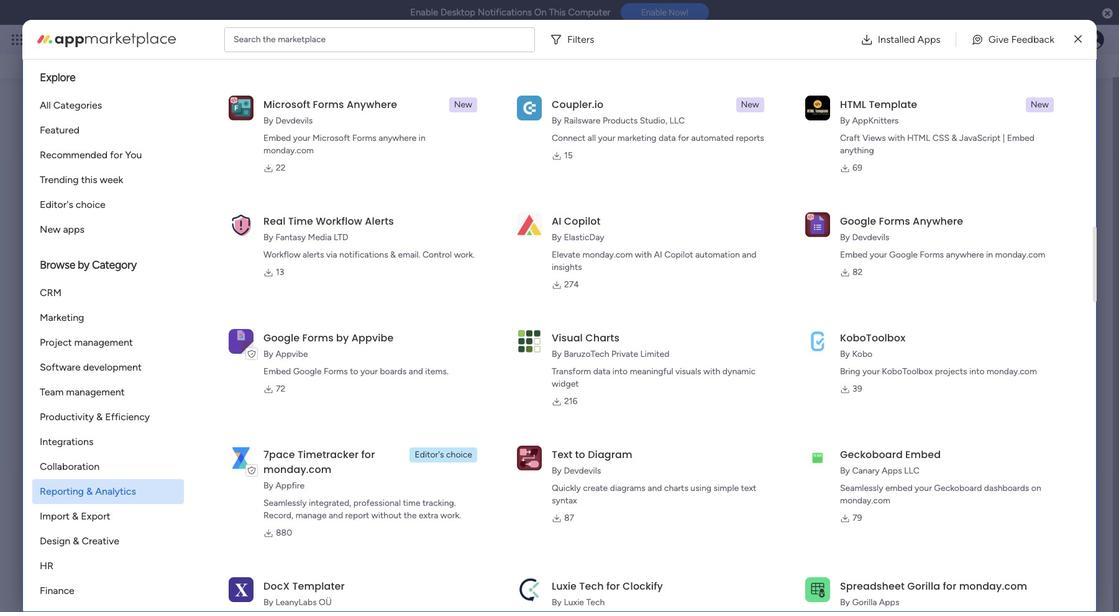 Task type: vqa. For each thing, say whether or not it's contained in the screenshot.


Task type: describe. For each thing, give the bounding box(es) containing it.
your left 'boards'
[[361, 367, 378, 377]]

0 vertical spatial search
[[234, 34, 261, 44]]

give for give feedback
[[926, 49, 945, 60]]

0 vertical spatial work.
[[454, 250, 475, 260]]

copilot inside the 'elevate monday.com with ai copilot automation and insights'
[[665, 250, 693, 260]]

leanylabs
[[276, 598, 317, 609]]

desktop
[[441, 7, 475, 18]]

0 horizontal spatial llc
[[670, 116, 685, 126]]

management down notes
[[92, 250, 143, 260]]

quickly access your recent boards, inbox and workspaces
[[25, 55, 283, 67]]

alerts
[[365, 214, 394, 229]]

all
[[40, 99, 51, 111]]

your inside embed your microsoft forms anywhere in monday.com
[[293, 133, 311, 144]]

give feedback
[[989, 33, 1055, 45]]

real
[[264, 214, 286, 229]]

recommended
[[40, 149, 108, 161]]

to inside text to diagram by devdevils
[[575, 448, 585, 462]]

fantasy
[[276, 232, 306, 243]]

filters
[[568, 33, 595, 45]]

charts
[[664, 484, 689, 494]]

templates inside explore templates button
[[991, 237, 1035, 249]]

on
[[534, 7, 547, 18]]

dapulse close image
[[1103, 7, 1113, 20]]

marketing for marketing
[[40, 312, 84, 324]]

widget
[[552, 379, 579, 390]]

design
[[40, 536, 70, 548]]

& for export
[[72, 511, 79, 523]]

for for 7pace timetracker for monday.com
[[361, 448, 375, 462]]

anywhere for microsoft
[[379, 133, 417, 144]]

1 vertical spatial editor's
[[415, 450, 444, 461]]

management down media
[[298, 250, 349, 260]]

workspace for marketing plan
[[380, 250, 422, 260]]

0 vertical spatial by
[[78, 259, 90, 272]]

inbox
[[184, 55, 208, 67]]

nov
[[818, 347, 836, 358]]

with inside transform data into meaningful visuals with dynamic widget
[[704, 367, 721, 377]]

& left email.
[[390, 250, 396, 260]]

explore templates
[[955, 237, 1035, 249]]

apps marketplace image
[[37, 32, 176, 47]]

productivity
[[40, 411, 94, 423]]

component image
[[55, 248, 67, 260]]

my workspaces
[[57, 469, 137, 483]]

you
[[125, 149, 142, 161]]

0 vertical spatial gorilla
[[908, 580, 941, 594]]

13
[[276, 267, 284, 278]]

dashboards
[[984, 484, 1030, 494]]

forms down google forms by appvibe by appvibe
[[324, 367, 348, 377]]

87
[[564, 513, 574, 524]]

v2 bolt switch image
[[1009, 48, 1016, 62]]

connect
[[552, 133, 586, 144]]

management up productivity & efficiency
[[66, 387, 125, 398]]

forms down ready-
[[920, 250, 944, 260]]

embed for embed your microsoft forms anywhere in monday.com
[[264, 133, 291, 144]]

microsoft inside embed your microsoft forms anywhere in monday.com
[[313, 133, 350, 144]]

invite members image
[[956, 34, 968, 46]]

search the marketplace
[[234, 34, 326, 44]]

visual charts by baruzotech private limited
[[552, 331, 670, 360]]

microsoft forms anywhere
[[264, 98, 397, 112]]

team management
[[40, 387, 125, 398]]

work management > main workspace for notes
[[71, 250, 216, 260]]

& inside the 'craft views with html css & javascript | embed anything'
[[952, 133, 958, 144]]

recently visited
[[57, 104, 140, 117]]

visual
[[552, 331, 583, 346]]

this
[[81, 174, 97, 186]]

diagrams
[[610, 484, 646, 494]]

0 vertical spatial the
[[263, 34, 276, 44]]

0 horizontal spatial html
[[840, 98, 866, 112]]

v2 user feedback image
[[912, 48, 921, 62]]

0 horizontal spatial to
[[350, 367, 358, 377]]

and down see
[[211, 55, 227, 67]]

mann
[[120, 340, 143, 351]]

0 vertical spatial choice
[[76, 199, 106, 211]]

apps inside spreadsheet gorilla for monday.com by gorilla apps
[[879, 598, 900, 609]]

0 vertical spatial tech
[[580, 580, 604, 594]]

880
[[276, 528, 292, 539]]

enable desktop notifications on this computer
[[410, 7, 611, 18]]

record,
[[264, 511, 294, 522]]

made
[[938, 210, 963, 222]]

0 horizontal spatial devdevils
[[276, 116, 313, 126]]

main workspace
[[99, 506, 180, 520]]

time
[[288, 214, 313, 229]]

development
[[83, 362, 142, 374]]

apps inside button
[[918, 33, 941, 45]]

google inside google forms anywhere by devdevils
[[840, 214, 877, 229]]

& for creative
[[73, 536, 79, 548]]

limited
[[641, 349, 670, 360]]

close recently visited image
[[40, 103, 55, 118]]

give for give feedback
[[989, 33, 1009, 45]]

0 horizontal spatial appvibe
[[276, 349, 308, 360]]

workflow alerts via notifications & email. control work.
[[264, 250, 475, 260]]

spreadsheet gorilla for monday.com by gorilla apps
[[840, 580, 1028, 609]]

1 vertical spatial gorilla
[[852, 598, 877, 609]]

monday.com inside 7pace timetracker for monday.com
[[264, 463, 332, 477]]

copilot inside ai copilot by elasticday
[[564, 214, 601, 229]]

all
[[588, 133, 596, 144]]

quick
[[1019, 49, 1045, 61]]

> for marketing plan
[[352, 250, 357, 260]]

marketing plan
[[280, 229, 348, 241]]

0 horizontal spatial workspaces
[[76, 469, 137, 483]]

into inside transform data into meaningful visuals with dynamic widget
[[613, 367, 628, 377]]

search everything image
[[1014, 34, 1026, 46]]

seamlessly for monday.com
[[840, 484, 884, 494]]

roy mann
[[101, 340, 143, 351]]

add to favorites image
[[219, 229, 232, 241]]

work management > main workspace for marketing plan
[[277, 250, 422, 260]]

with inside the 'craft views with html css & javascript | embed anything'
[[888, 133, 905, 144]]

oü
[[319, 598, 332, 609]]

analytics
[[95, 486, 136, 498]]

enable for enable now!
[[641, 8, 667, 18]]

boards
[[380, 367, 407, 377]]

feedback
[[1012, 33, 1055, 45]]

invite
[[134, 402, 159, 414]]

public board image
[[262, 229, 275, 242]]

1 horizontal spatial workspaces
[[230, 55, 283, 67]]

roy mann image
[[69, 341, 94, 365]]

lottie animation element
[[550, 32, 900, 79]]

7pace
[[264, 448, 295, 462]]

text
[[552, 448, 573, 462]]

invite your teammates and start collaborating
[[134, 402, 338, 414]]

management up the development
[[74, 337, 133, 349]]

visuals
[[676, 367, 702, 377]]

1 horizontal spatial appvibe
[[352, 331, 394, 346]]

by inside geckoboard embed by canary apps llc
[[840, 466, 850, 477]]

82
[[853, 267, 863, 278]]

0 vertical spatial editor's
[[40, 199, 73, 211]]

by inside google forms by appvibe by appvibe
[[264, 349, 273, 360]]

quick search
[[1019, 49, 1078, 61]]

trending this week
[[40, 174, 123, 186]]

transform data into meaningful visuals with dynamic widget
[[552, 367, 756, 390]]

start
[[256, 402, 276, 414]]

craft
[[840, 133, 861, 144]]

quickly for quickly create diagrams and charts using simple text syntax
[[552, 484, 581, 494]]

alerts
[[303, 250, 324, 260]]

timetracker
[[298, 448, 359, 462]]

your right invite
[[161, 402, 181, 414]]

15
[[564, 150, 573, 161]]

ai inside ai copilot by elasticday
[[552, 214, 562, 229]]

quickly for quickly access your recent boards, inbox and workspaces
[[25, 55, 59, 67]]

see plans
[[217, 34, 255, 45]]

forms up embed your microsoft forms anywhere in monday.com
[[313, 98, 344, 112]]

0 horizontal spatial workflow
[[264, 250, 301, 260]]

work. inside seamlessly integrated, professional time tracking. record, manage and report without the extra work.
[[441, 511, 461, 522]]

workflow inside "real time workflow alerts by fantasy media ltd"
[[316, 214, 362, 229]]

management up quickly access your recent boards, inbox and workspaces
[[125, 32, 193, 47]]

notes
[[73, 229, 101, 241]]

by inside google forms anywhere by devdevils
[[840, 232, 850, 243]]

79
[[853, 513, 862, 524]]

0 horizontal spatial editor's choice
[[40, 199, 106, 211]]

templater
[[292, 580, 345, 594]]

clockify
[[623, 580, 663, 594]]

getting started element
[[902, 301, 1088, 351]]

embed inside the 'craft views with html css & javascript | embed anything'
[[1007, 133, 1035, 144]]

inbox image
[[929, 34, 941, 46]]

your right all
[[598, 133, 616, 144]]

your inside boost your workflow in minutes with ready-made templates
[[938, 195, 958, 207]]

tracking.
[[423, 499, 456, 509]]

by inside docx templater by leanylabs oü
[[264, 598, 273, 609]]

seamlessly embed your geckoboard dashboards on monday.com
[[840, 484, 1042, 507]]

professional
[[354, 499, 401, 509]]

1 horizontal spatial editor's choice
[[415, 450, 472, 461]]

anywhere for google
[[946, 250, 984, 260]]

report
[[345, 511, 369, 522]]

finance
[[40, 586, 74, 597]]

see
[[217, 34, 232, 45]]

new apps
[[40, 224, 84, 236]]

software
[[40, 362, 81, 374]]

via
[[326, 250, 337, 260]]

template
[[869, 98, 918, 112]]

and left items.
[[409, 367, 423, 377]]

efficiency
[[105, 411, 150, 423]]

help center element
[[902, 361, 1088, 411]]

give feedback link
[[961, 27, 1065, 52]]

google down google forms anywhere by devdevils
[[889, 250, 918, 260]]

in inside boost your workflow in minutes with ready-made templates
[[1003, 195, 1011, 207]]



Task type: locate. For each thing, give the bounding box(es) containing it.
appvibe up 72
[[276, 349, 308, 360]]

1 vertical spatial devdevils
[[852, 232, 890, 243]]

give down inbox icon on the top
[[926, 49, 945, 60]]

1 vertical spatial geckoboard
[[934, 484, 982, 494]]

0 vertical spatial apps
[[918, 33, 941, 45]]

help for help
[[1024, 581, 1047, 594]]

& left export
[[72, 511, 79, 523]]

by up embed google forms to your boards and items.
[[336, 331, 349, 346]]

& left efficiency
[[96, 411, 103, 423]]

monday.com inside spreadsheet gorilla for monday.com by gorilla apps
[[959, 580, 1028, 594]]

editor's choice up apps
[[40, 199, 106, 211]]

trending
[[40, 174, 79, 186]]

0 vertical spatial seamlessly
[[840, 484, 884, 494]]

computer
[[568, 7, 611, 18]]

workspace image
[[60, 506, 90, 535]]

0 vertical spatial appvibe
[[352, 331, 394, 346]]

1 vertical spatial luxie
[[564, 598, 584, 609]]

0 vertical spatial workspaces
[[230, 55, 283, 67]]

devdevils inside text to diagram by devdevils
[[564, 466, 601, 477]]

1 horizontal spatial html
[[907, 133, 931, 144]]

microsoft down microsoft forms anywhere
[[313, 133, 350, 144]]

1 horizontal spatial by
[[336, 331, 349, 346]]

monday.com inside the 'elevate monday.com with ai copilot automation and insights'
[[583, 250, 633, 260]]

data inside transform data into meaningful visuals with dynamic widget
[[593, 367, 611, 377]]

enable for enable desktop notifications on this computer
[[410, 7, 438, 18]]

select product image
[[11, 34, 24, 46]]

0 vertical spatial anywhere
[[379, 133, 417, 144]]

2 horizontal spatial work
[[277, 250, 296, 260]]

work.
[[454, 250, 475, 260], [441, 511, 461, 522]]

0 vertical spatial data
[[659, 133, 676, 144]]

llc up embed
[[904, 466, 920, 477]]

elevate
[[552, 250, 581, 260]]

0 vertical spatial llc
[[670, 116, 685, 126]]

dynamic
[[723, 367, 756, 377]]

and inside the 'elevate monday.com with ai copilot automation and insights'
[[742, 250, 757, 260]]

0 vertical spatial in
[[419, 133, 426, 144]]

new for microsoft forms anywhere
[[454, 99, 472, 110]]

0 horizontal spatial main
[[99, 506, 123, 520]]

1 vertical spatial microsoft
[[313, 133, 350, 144]]

integrations
[[40, 436, 93, 448]]

appvibe
[[352, 331, 394, 346], [276, 349, 308, 360]]

help center
[[951, 373, 998, 384]]

copilot up elasticday
[[564, 214, 601, 229]]

apps inside geckoboard embed by canary apps llc
[[882, 466, 902, 477]]

anywhere inside embed your microsoft forms anywhere in monday.com
[[379, 133, 417, 144]]

0 vertical spatial explore
[[40, 71, 75, 85]]

gorilla down spreadsheet
[[852, 598, 877, 609]]

1 > from the left
[[145, 250, 151, 260]]

marketing down time at left
[[280, 229, 326, 241]]

search down help 'image'
[[1048, 49, 1078, 61]]

embed down by devdevils
[[264, 133, 291, 144]]

automated
[[692, 133, 734, 144]]

appvibe up embed google forms to your boards and items.
[[352, 331, 394, 346]]

your down by devdevils
[[293, 133, 311, 144]]

devdevils down microsoft forms anywhere
[[276, 116, 313, 126]]

0 horizontal spatial into
[[613, 367, 628, 377]]

0 horizontal spatial by
[[78, 259, 90, 272]]

by right component image
[[78, 259, 90, 272]]

give inside button
[[989, 33, 1009, 45]]

explore for explore templates
[[955, 237, 988, 249]]

1 vertical spatial explore
[[955, 237, 988, 249]]

templates
[[966, 210, 1010, 222], [991, 237, 1035, 249]]

geckoboard inside the 'seamlessly embed your geckoboard dashboards on monday.com'
[[934, 484, 982, 494]]

1 horizontal spatial give
[[989, 33, 1009, 45]]

crm
[[40, 287, 62, 299]]

help
[[951, 373, 970, 384], [1024, 581, 1047, 594]]

0 horizontal spatial enable
[[410, 7, 438, 18]]

and
[[211, 55, 227, 67], [742, 250, 757, 260], [409, 367, 423, 377], [237, 402, 253, 414], [648, 484, 662, 494], [329, 511, 343, 522]]

2 > from the left
[[352, 250, 357, 260]]

design & creative
[[40, 536, 119, 548]]

copilot left automation
[[665, 250, 693, 260]]

choice up tracking.
[[446, 450, 472, 461]]

dapulse x slim image
[[1075, 32, 1082, 47]]

0 horizontal spatial give
[[926, 49, 945, 60]]

1 vertical spatial html
[[907, 133, 931, 144]]

work management > main workspace down notes
[[71, 250, 216, 260]]

69
[[853, 163, 863, 173]]

tech
[[580, 580, 604, 594], [586, 598, 605, 609]]

time
[[403, 499, 421, 509]]

into
[[613, 367, 628, 377], [970, 367, 985, 377]]

the right plans
[[263, 34, 276, 44]]

quick search button
[[999, 43, 1088, 67]]

data down studio,
[[659, 133, 676, 144]]

1 vertical spatial anywhere
[[913, 214, 964, 229]]

1 into from the left
[[613, 367, 628, 377]]

0 vertical spatial microsoft
[[264, 98, 310, 112]]

0 vertical spatial devdevils
[[276, 116, 313, 126]]

your down google forms anywhere by devdevils
[[870, 250, 887, 260]]

embed for embed your google forms anywhere in monday.com
[[840, 250, 868, 260]]

forms down microsoft forms anywhere
[[352, 133, 377, 144]]

llc inside geckoboard embed by canary apps llc
[[904, 466, 920, 477]]

copilot
[[564, 214, 601, 229], [665, 250, 693, 260]]

minutes
[[1014, 195, 1049, 207]]

by inside ai copilot by elasticday
[[552, 232, 562, 243]]

to down google forms by appvibe by appvibe
[[350, 367, 358, 377]]

for for spreadsheet gorilla for monday.com by gorilla apps
[[943, 580, 957, 594]]

enable left now!
[[641, 8, 667, 18]]

0 horizontal spatial quickly
[[25, 55, 59, 67]]

forms inside google forms by appvibe by appvibe
[[302, 331, 334, 346]]

1 horizontal spatial devdevils
[[564, 466, 601, 477]]

recent
[[117, 55, 146, 67]]

seamlessly integrated, professional time tracking. record, manage and report without the extra work.
[[264, 499, 461, 522]]

llc right studio,
[[670, 116, 685, 126]]

into down private
[[613, 367, 628, 377]]

ai copilot by elasticday
[[552, 214, 605, 243]]

2 vertical spatial in
[[986, 250, 993, 260]]

ai inside the 'elevate monday.com with ai copilot automation and insights'
[[654, 250, 663, 260]]

luxie
[[552, 580, 577, 594], [564, 598, 584, 609]]

2 into from the left
[[970, 367, 985, 377]]

embed up embed
[[906, 448, 941, 462]]

and inside quickly create diagrams and charts using simple text syntax
[[648, 484, 662, 494]]

explore down access
[[40, 71, 75, 85]]

1 vertical spatial apps
[[882, 466, 902, 477]]

devdevils for text to diagram
[[564, 466, 601, 477]]

media
[[308, 232, 332, 243]]

0 horizontal spatial in
[[419, 133, 426, 144]]

> for notes
[[145, 250, 151, 260]]

private board image
[[55, 229, 69, 242]]

help inside button
[[1024, 581, 1047, 594]]

by inside google forms by appvibe by appvibe
[[336, 331, 349, 346]]

1 vertical spatial tech
[[586, 598, 605, 609]]

0 horizontal spatial data
[[593, 367, 611, 377]]

0 horizontal spatial work
[[71, 250, 90, 260]]

export
[[81, 511, 110, 523]]

7
[[838, 347, 843, 358]]

monday
[[55, 32, 98, 47]]

new for coupler.io
[[741, 99, 759, 110]]

filters button
[[545, 27, 605, 52]]

1 horizontal spatial seamlessly
[[840, 484, 884, 494]]

devdevils inside google forms anywhere by devdevils
[[852, 232, 890, 243]]

1 horizontal spatial work
[[100, 32, 123, 47]]

1 vertical spatial search
[[1048, 49, 1078, 61]]

& right design
[[73, 536, 79, 548]]

kobotoolbox up kobo
[[840, 331, 906, 346]]

templates inside boost your workflow in minutes with ready-made templates
[[966, 210, 1010, 222]]

quickly inside quickly create diagrams and charts using simple text syntax
[[552, 484, 581, 494]]

main down alerts
[[359, 250, 378, 260]]

by inside visual charts by baruzotech private limited
[[552, 349, 562, 360]]

marketing inside quick search results list box
[[280, 229, 326, 241]]

embed for embed google forms to your boards and items.
[[264, 367, 291, 377]]

forms inside embed your microsoft forms anywhere in monday.com
[[352, 133, 377, 144]]

1 vertical spatial seamlessly
[[264, 499, 307, 509]]

72
[[276, 384, 286, 395]]

embed
[[886, 484, 913, 494]]

1 vertical spatial ai
[[654, 250, 663, 260]]

by inside text to diagram by devdevils
[[552, 466, 562, 477]]

projects
[[935, 367, 968, 377]]

& for analytics
[[86, 486, 93, 498]]

give up "v2 bolt switch" image
[[989, 33, 1009, 45]]

google inside google forms by appvibe by appvibe
[[264, 331, 300, 346]]

monday.com inside the 'seamlessly embed your geckoboard dashboards on monday.com'
[[840, 496, 891, 507]]

0 horizontal spatial explore
[[40, 71, 75, 85]]

ai
[[552, 214, 562, 229], [654, 250, 663, 260]]

search right see
[[234, 34, 261, 44]]

1 horizontal spatial choice
[[446, 450, 472, 461]]

spreadsheet
[[840, 580, 905, 594]]

0 vertical spatial marketing
[[280, 229, 326, 241]]

1 vertical spatial quickly
[[552, 484, 581, 494]]

items.
[[425, 367, 449, 377]]

devdevils
[[276, 116, 313, 126], [852, 232, 890, 243], [564, 466, 601, 477]]

embed your google forms anywhere in monday.com
[[840, 250, 1046, 260]]

marketing for marketing plan
[[280, 229, 326, 241]]

new for html template
[[1031, 99, 1049, 110]]

0 horizontal spatial >
[[145, 250, 151, 260]]

by devdevils
[[264, 116, 313, 126]]

apps up v2 user feedback icon
[[918, 33, 941, 45]]

& right css
[[952, 133, 958, 144]]

1 image
[[938, 25, 949, 39]]

hr
[[40, 561, 53, 572]]

boost
[[909, 195, 935, 207]]

anywhere up embed your microsoft forms anywhere in monday.com
[[347, 98, 397, 112]]

component image
[[262, 248, 273, 260]]

your inside the 'seamlessly embed your geckoboard dashboards on monday.com'
[[915, 484, 932, 494]]

with inside boost your workflow in minutes with ready-made templates
[[1052, 195, 1071, 207]]

39
[[853, 384, 862, 395]]

editor's choice up tracking.
[[415, 450, 472, 461]]

editor's choice
[[40, 199, 106, 211], [415, 450, 472, 461]]

views
[[863, 133, 886, 144]]

1 vertical spatial kobotoolbox
[[882, 367, 933, 377]]

the inside seamlessly integrated, professional time tracking. record, manage and report without the extra work.
[[404, 511, 417, 522]]

close my workspaces image
[[40, 469, 55, 483]]

ai left automation
[[654, 250, 663, 260]]

google forms anywhere by devdevils
[[840, 214, 964, 243]]

> right category
[[145, 250, 151, 260]]

editor's up tracking.
[[415, 450, 444, 461]]

gorilla right spreadsheet
[[908, 580, 941, 594]]

docx
[[264, 580, 290, 594]]

seamlessly for manage
[[264, 499, 307, 509]]

marketing up project
[[40, 312, 84, 324]]

templates image image
[[913, 98, 1077, 184]]

work down fantasy
[[277, 250, 296, 260]]

choice
[[76, 199, 106, 211], [446, 450, 472, 461]]

0 horizontal spatial geckoboard
[[840, 448, 903, 462]]

the down time
[[404, 511, 417, 522]]

quickly up syntax
[[552, 484, 581, 494]]

studio,
[[640, 116, 668, 126]]

ai up elevate
[[552, 214, 562, 229]]

0 horizontal spatial editor's
[[40, 199, 73, 211]]

1 horizontal spatial copilot
[[665, 250, 693, 260]]

geckoboard left dashboards
[[934, 484, 982, 494]]

productivity & efficiency
[[40, 411, 150, 423]]

help inside 'element'
[[951, 373, 970, 384]]

> right via
[[352, 250, 357, 260]]

editor's down 'trending'
[[40, 199, 73, 211]]

products
[[603, 116, 638, 126]]

templates down boost your workflow in minutes with ready-made templates
[[991, 237, 1035, 249]]

project management
[[40, 337, 133, 349]]

1 horizontal spatial marketing
[[280, 229, 326, 241]]

by inside spreadsheet gorilla for monday.com by gorilla apps
[[840, 598, 850, 609]]

by inside kobotoolbox by kobo
[[840, 349, 850, 360]]

monday work management
[[55, 32, 193, 47]]

quickly create diagrams and charts using simple text syntax
[[552, 484, 757, 507]]

devdevils for google forms anywhere
[[852, 232, 890, 243]]

google forms by appvibe by appvibe
[[264, 331, 394, 360]]

geckoboard inside geckoboard embed by canary apps llc
[[840, 448, 903, 462]]

insights
[[552, 262, 582, 273]]

help image
[[1041, 34, 1054, 46]]

main for notes
[[153, 250, 172, 260]]

1 vertical spatial to
[[575, 448, 585, 462]]

1 vertical spatial marketing
[[40, 312, 84, 324]]

explore for explore
[[40, 71, 75, 85]]

seamlessly up record,
[[264, 499, 307, 509]]

0 vertical spatial quickly
[[25, 55, 59, 67]]

anywhere for microsoft forms anywhere
[[347, 98, 397, 112]]

0 vertical spatial editor's choice
[[40, 199, 106, 211]]

1 horizontal spatial anywhere
[[946, 250, 984, 260]]

0 vertical spatial copilot
[[564, 214, 601, 229]]

into right projects
[[970, 367, 985, 377]]

choice down this
[[76, 199, 106, 211]]

work for notes
[[71, 250, 90, 260]]

for inside 7pace timetracker for monday.com
[[361, 448, 375, 462]]

geckoboard up "canary" on the right of page
[[840, 448, 903, 462]]

baruzotech
[[564, 349, 609, 360]]

& down my workspaces
[[86, 486, 93, 498]]

geckoboard embed by canary apps llc
[[840, 448, 941, 477]]

kobotoolbox down kobotoolbox by kobo
[[882, 367, 933, 377]]

embed inside embed your microsoft forms anywhere in monday.com
[[264, 133, 291, 144]]

1 vertical spatial appvibe
[[276, 349, 308, 360]]

project
[[40, 337, 72, 349]]

work right component image
[[71, 250, 90, 260]]

1 vertical spatial editor's choice
[[415, 450, 472, 461]]

work. right control
[[454, 250, 475, 260]]

for for luxie tech for clockify by luxie tech
[[607, 580, 620, 594]]

main down analytics
[[99, 506, 123, 520]]

embed up 82
[[840, 250, 868, 260]]

and right automation
[[742, 250, 757, 260]]

in inside embed your microsoft forms anywhere in monday.com
[[419, 133, 426, 144]]

anywhere down boost
[[913, 214, 964, 229]]

workspaces down plans
[[230, 55, 283, 67]]

1 vertical spatial give
[[926, 49, 945, 60]]

1 vertical spatial data
[[593, 367, 611, 377]]

&
[[952, 133, 958, 144], [390, 250, 396, 260], [96, 411, 103, 423], [86, 486, 93, 498], [72, 511, 79, 523], [73, 536, 79, 548]]

0 horizontal spatial anywhere
[[379, 133, 417, 144]]

1 horizontal spatial data
[[659, 133, 676, 144]]

by inside "real time workflow alerts by fantasy media ltd"
[[264, 232, 273, 243]]

roy
[[101, 340, 117, 351]]

for inside spreadsheet gorilla for monday.com by gorilla apps
[[943, 580, 957, 594]]

monday.com inside embed your microsoft forms anywhere in monday.com
[[264, 145, 314, 156]]

devdevils up "create"
[[564, 466, 601, 477]]

work
[[100, 32, 123, 47], [71, 250, 90, 260], [277, 250, 296, 260]]

work. down tracking.
[[441, 511, 461, 522]]

1 horizontal spatial in
[[986, 250, 993, 260]]

marketing
[[280, 229, 326, 241], [40, 312, 84, 324]]

explore inside button
[[955, 237, 988, 249]]

search inside button
[[1048, 49, 1078, 61]]

javascript
[[960, 133, 1001, 144]]

anywhere inside google forms anywhere by devdevils
[[913, 214, 964, 229]]

main for marketing plan
[[359, 250, 378, 260]]

data
[[659, 133, 676, 144], [593, 367, 611, 377]]

microsoft up by devdevils
[[264, 98, 310, 112]]

seamlessly inside the 'seamlessly embed your geckoboard dashboards on monday.com'
[[840, 484, 884, 494]]

embed your microsoft forms anywhere in monday.com
[[264, 133, 426, 156]]

0 horizontal spatial the
[[263, 34, 276, 44]]

1 horizontal spatial anywhere
[[913, 214, 964, 229]]

embed inside geckoboard embed by canary apps llc
[[906, 448, 941, 462]]

m
[[69, 511, 82, 529]]

main right category
[[153, 250, 172, 260]]

1 horizontal spatial main
[[153, 250, 172, 260]]

kobo
[[852, 349, 873, 360]]

1 horizontal spatial search
[[1048, 49, 1078, 61]]

1 horizontal spatial enable
[[641, 8, 667, 18]]

text to diagram by devdevils
[[552, 448, 633, 477]]

& for efficiency
[[96, 411, 103, 423]]

0 horizontal spatial work management > main workspace
[[71, 250, 216, 260]]

2 work management > main workspace from the left
[[277, 250, 422, 260]]

216
[[564, 397, 578, 407]]

workflow up plan
[[316, 214, 362, 229]]

anywhere
[[379, 133, 417, 144], [946, 250, 984, 260]]

in for embed your microsoft forms anywhere in monday.com
[[419, 133, 426, 144]]

workspace for notes
[[174, 250, 216, 260]]

extra
[[419, 511, 438, 522]]

with
[[888, 133, 905, 144], [1052, 195, 1071, 207], [635, 250, 652, 260], [704, 367, 721, 377]]

explore up embed your google forms anywhere in monday.com
[[955, 237, 988, 249]]

0 vertical spatial ai
[[552, 214, 562, 229]]

0 vertical spatial to
[[350, 367, 358, 377]]

0 vertical spatial luxie
[[552, 580, 577, 594]]

0 vertical spatial kobotoolbox
[[840, 331, 906, 346]]

1 horizontal spatial llc
[[904, 466, 920, 477]]

1 vertical spatial copilot
[[665, 250, 693, 260]]

1 vertical spatial the
[[404, 511, 417, 522]]

enable
[[410, 7, 438, 18], [641, 8, 667, 18]]

work for marketing plan
[[277, 250, 296, 260]]

installed apps button
[[851, 27, 951, 52]]

collaboration
[[40, 461, 100, 473]]

1 vertical spatial anywhere
[[946, 250, 984, 260]]

2 vertical spatial devdevils
[[564, 466, 601, 477]]

and inside seamlessly integrated, professional time tracking. record, manage and report without the extra work.
[[329, 511, 343, 522]]

google
[[840, 214, 877, 229], [889, 250, 918, 260], [264, 331, 300, 346], [293, 367, 322, 377]]

1 horizontal spatial microsoft
[[313, 133, 350, 144]]

1 vertical spatial work.
[[441, 511, 461, 522]]

in for embed your google forms anywhere in monday.com
[[986, 250, 993, 260]]

1 horizontal spatial quickly
[[552, 484, 581, 494]]

1 horizontal spatial explore
[[955, 237, 988, 249]]

work management > main workspace down ltd
[[277, 250, 422, 260]]

your down "apps marketplace" image
[[94, 55, 114, 67]]

1 vertical spatial by
[[336, 331, 349, 346]]

0 horizontal spatial seamlessly
[[264, 499, 307, 509]]

enable left desktop
[[410, 7, 438, 18]]

with inside the 'elevate monday.com with ai copilot automation and insights'
[[635, 250, 652, 260]]

give
[[989, 33, 1009, 45], [926, 49, 945, 60]]

22
[[276, 163, 286, 173]]

apps image
[[983, 34, 996, 46]]

google up 72
[[264, 331, 300, 346]]

1 work management > main workspace from the left
[[71, 250, 216, 260]]

html inside the 'craft views with html css & javascript | embed anything'
[[907, 133, 931, 144]]

1 vertical spatial workspaces
[[76, 469, 137, 483]]

seamlessly down "canary" on the right of page
[[840, 484, 884, 494]]

docx templater by leanylabs oü
[[264, 580, 345, 609]]

data down baruzotech at the right of page
[[593, 367, 611, 377]]

management
[[125, 32, 193, 47], [92, 250, 143, 260], [298, 250, 349, 260], [74, 337, 133, 349], [66, 387, 125, 398]]

kobotoolbox by kobo
[[840, 331, 906, 360]]

1 vertical spatial workflow
[[264, 250, 301, 260]]

and left start
[[237, 402, 253, 414]]

notifications image
[[901, 34, 914, 46]]

seamlessly inside seamlessly integrated, professional time tracking. record, manage and report without the extra work.
[[264, 499, 307, 509]]

your down kobo
[[863, 367, 880, 377]]

apps up embed
[[882, 466, 902, 477]]

1 horizontal spatial help
[[1024, 581, 1047, 594]]

elevate monday.com with ai copilot automation and insights
[[552, 250, 757, 273]]

0 horizontal spatial choice
[[76, 199, 106, 211]]

1 horizontal spatial to
[[575, 448, 585, 462]]

forms inside google forms anywhere by devdevils
[[879, 214, 911, 229]]

1 vertical spatial llc
[[904, 466, 920, 477]]

google down google forms by appvibe by appvibe
[[293, 367, 322, 377]]

quickly left access
[[25, 55, 59, 67]]

and left charts
[[648, 484, 662, 494]]

embed up 72
[[264, 367, 291, 377]]

and down integrated,
[[329, 511, 343, 522]]

help for help center
[[951, 373, 970, 384]]

your up made
[[938, 195, 958, 207]]

forms down boost
[[879, 214, 911, 229]]

quick search results list box
[[40, 118, 872, 283]]

app logo image
[[229, 96, 254, 120], [517, 96, 542, 120], [806, 96, 830, 120], [229, 212, 254, 237], [517, 212, 542, 237], [806, 212, 830, 237], [229, 329, 254, 354], [517, 329, 542, 354], [806, 329, 830, 354], [229, 446, 254, 471], [517, 446, 542, 471], [806, 446, 830, 471], [229, 578, 254, 603], [517, 578, 542, 603], [806, 578, 830, 603]]

anywhere for google forms anywhere by devdevils
[[913, 214, 964, 229]]

0 vertical spatial workflow
[[316, 214, 362, 229]]

by inside luxie tech for clockify by luxie tech
[[552, 598, 562, 609]]

0 horizontal spatial marketing
[[40, 312, 84, 324]]

enable inside button
[[641, 8, 667, 18]]

for inside luxie tech for clockify by luxie tech
[[607, 580, 620, 594]]

2 horizontal spatial in
[[1003, 195, 1011, 207]]

kendall parks image
[[1085, 30, 1105, 50]]



